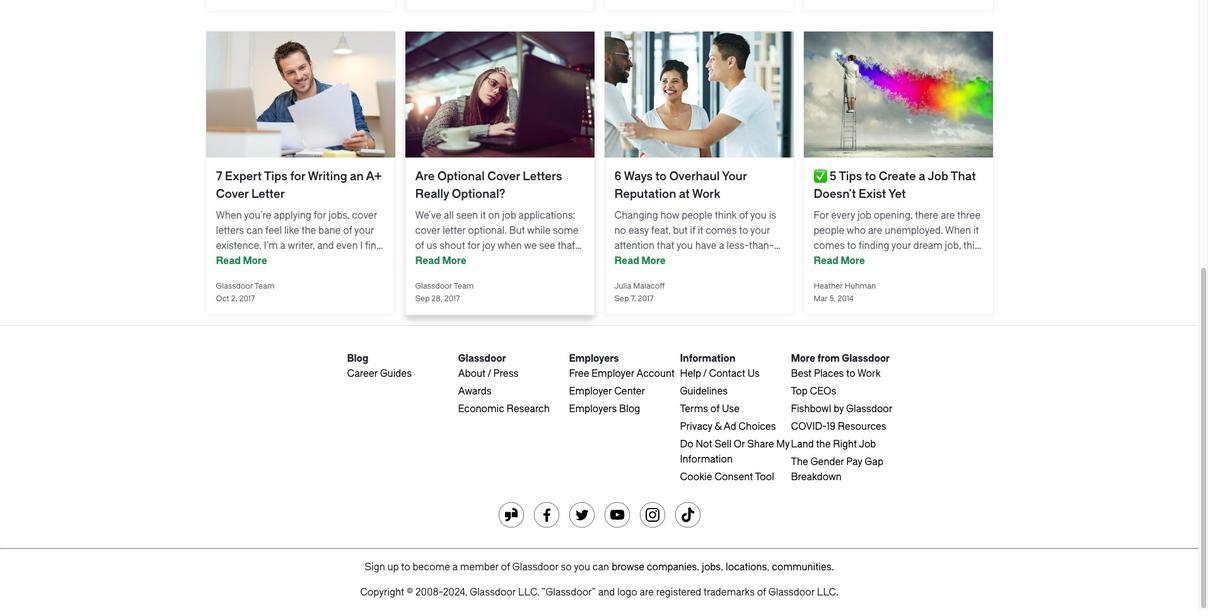 Task type: locate. For each thing, give the bounding box(es) containing it.
blog down center
[[619, 404, 640, 415]]

0 horizontal spatial people
[[682, 210, 713, 221]]

it inside "changing how people think of you is no easy feat, but if it comes to your attention that you have a less-than- stellar reputation at..."
[[698, 225, 704, 237]]

you're applying
[[244, 210, 311, 221]]

job right on
[[502, 210, 516, 221]]

your inside "when you're applying for jobs, cover letters can feel like the bane of your existence. i'm a writer, and even i find the process daunting...."
[[354, 225, 374, 237]]

jobs,
[[329, 210, 350, 221]]

0 vertical spatial are
[[941, 210, 955, 221]]

right
[[833, 439, 857, 450]]

guidelines link
[[680, 386, 728, 397]]

4 read more from the left
[[814, 255, 865, 267]]

doesn't
[[814, 187, 856, 201]]

of left us
[[415, 240, 424, 252]]

more down shout
[[442, 255, 467, 267]]

mar
[[814, 295, 828, 303]]

job up who
[[858, 210, 872, 221]]

attention
[[615, 240, 655, 252]]

1 sep from the left
[[415, 295, 430, 303]]

0 vertical spatial job
[[928, 170, 949, 184]]

work down overhaul
[[692, 187, 721, 201]]

0 vertical spatial blog
[[347, 353, 369, 365]]

that
[[558, 240, 575, 252], [657, 240, 675, 252]]

2 horizontal spatial 2017
[[638, 295, 654, 303]]

2 employers from the top
[[569, 404, 617, 415]]

all
[[444, 210, 454, 221]]

0 horizontal spatial job
[[502, 210, 516, 221]]

2 vertical spatial for
[[468, 240, 480, 252]]

we've
[[415, 210, 442, 221]]

people down the for
[[814, 225, 845, 237]]

sep left 7,
[[615, 295, 629, 303]]

comes
[[706, 225, 737, 237], [814, 240, 845, 252]]

comes for ✅   5 tips to create a job that doesn't exist yet
[[814, 240, 845, 252]]

free employer account link
[[569, 368, 675, 380]]

of
[[739, 210, 748, 221], [343, 225, 352, 237], [415, 240, 424, 252], [711, 404, 720, 415], [501, 562, 510, 573], [757, 587, 766, 599]]

heather huhman mar 5, 2014
[[814, 282, 876, 303]]

1 vertical spatial are
[[869, 225, 883, 237]]

read down us
[[415, 255, 440, 267]]

when inside the for every job opening, there are three people who are unemployed. when it comes to finding your dream job, this isn't the best news...
[[946, 225, 972, 237]]

glassdoor up best places to work link
[[842, 353, 890, 365]]

0 horizontal spatial sep
[[415, 295, 430, 303]]

a right i'm at the top left
[[280, 240, 286, 252]]

economic research link
[[458, 404, 550, 415]]

1 horizontal spatial it
[[698, 225, 704, 237]]

0 horizontal spatial that
[[558, 240, 575, 252]]

0 horizontal spatial job
[[859, 439, 876, 450]]

1 horizontal spatial that
[[657, 240, 675, 252]]

2 vertical spatial are
[[640, 587, 654, 599]]

0 horizontal spatial for
[[290, 170, 306, 184]]

1 vertical spatial employers
[[569, 404, 617, 415]]

read more up heather
[[814, 255, 865, 267]]

2 tips from the left
[[839, 170, 863, 184]]

0 horizontal spatial llc.
[[518, 587, 540, 599]]

it for 6 ways to overhaul your reputation at work
[[698, 225, 704, 237]]

glassdoor up 2,
[[216, 282, 253, 291]]

when up letters
[[216, 210, 242, 221]]

1 horizontal spatial for
[[314, 210, 326, 221]]

more down attention
[[642, 255, 666, 267]]

2017 inside julia malacoff sep 7, 2017
[[638, 295, 654, 303]]

center
[[614, 386, 645, 397]]

llc. left "glassdoor"
[[518, 587, 540, 599]]

we've all seen it on job applications: cover letter optional. but while some of us shout for joy when we see that line, others...
[[415, 210, 579, 267]]

/ inside information help / contact us guidelines terms of use privacy & ad choices do not sell or share my information cookie consent tool
[[704, 368, 707, 380]]

1 horizontal spatial team
[[454, 282, 474, 291]]

blog career guides
[[347, 353, 412, 380]]

1 2017 from the left
[[239, 295, 255, 303]]

to inside 6 ways to overhaul your reputation at work
[[656, 170, 667, 184]]

covid-
[[791, 421, 827, 433]]

when
[[497, 240, 522, 252]]

1 / from the left
[[488, 368, 491, 380]]

1 horizontal spatial you
[[677, 240, 693, 252]]

to
[[656, 170, 667, 184], [865, 170, 876, 184], [739, 225, 749, 237], [848, 240, 857, 252], [847, 368, 856, 380], [401, 562, 411, 573]]

1 vertical spatial information
[[680, 454, 733, 466]]

ceos
[[810, 386, 837, 397]]

2 team from the left
[[454, 282, 474, 291]]

pay
[[847, 457, 863, 468]]

more for ✅   5 tips to create a job that doesn't exist yet
[[841, 255, 865, 267]]

0 horizontal spatial tips
[[264, 170, 288, 184]]

0 horizontal spatial are
[[640, 587, 654, 599]]

0 horizontal spatial and
[[317, 240, 334, 252]]

your inside the for every job opening, there are three people who are unemployed. when it comes to finding your dream job, this isn't the best news...
[[892, 240, 912, 252]]

1 horizontal spatial cover
[[488, 170, 520, 184]]

1 read from the left
[[216, 255, 241, 267]]

job left that
[[928, 170, 949, 184]]

1 vertical spatial people
[[814, 225, 845, 237]]

locations link
[[726, 562, 767, 573]]

to right 'places'
[[847, 368, 856, 380]]

more for are optional cover letters really optional?
[[442, 255, 467, 267]]

7
[[216, 170, 222, 184]]

a inside "changing how people think of you is no easy feat, but if it comes to your attention that you have a less-than- stellar reputation at..."
[[719, 240, 725, 252]]

team
[[255, 282, 275, 291], [454, 282, 474, 291]]

it up 'this'
[[974, 225, 979, 237]]

cover right 'jobs,'
[[352, 210, 377, 221]]

who
[[847, 225, 866, 237]]

communities. link
[[772, 562, 834, 573]]

0 vertical spatial employers
[[569, 353, 619, 365]]

glassdoor inside 'glassdoor team sep 28, 2017'
[[415, 282, 452, 291]]

cover up optional?
[[488, 170, 520, 184]]

job
[[502, 210, 516, 221], [858, 210, 872, 221]]

people inside the for every job opening, there are three people who are unemployed. when it comes to finding your dream job, this isn't the best news...
[[814, 225, 845, 237]]

1 information from the top
[[680, 353, 736, 365]]

1 vertical spatial you
[[677, 240, 693, 252]]

of right think
[[739, 210, 748, 221]]

more for 6 ways to overhaul your reputation at work
[[642, 255, 666, 267]]

for left writing
[[290, 170, 306, 184]]

glassdoor down member
[[470, 587, 516, 599]]

3 read from the left
[[615, 255, 640, 267]]

1 vertical spatial for
[[314, 210, 326, 221]]

6
[[615, 170, 622, 184]]

/ for about
[[488, 368, 491, 380]]

more for 7 expert tips for writing an a+ cover letter
[[243, 255, 267, 267]]

1 horizontal spatial when
[[946, 225, 972, 237]]

1 team from the left
[[255, 282, 275, 291]]

information down "not"
[[680, 454, 733, 466]]

job inside the ✅   5 tips to create a job that doesn't exist yet
[[928, 170, 949, 184]]

1 vertical spatial and
[[598, 587, 615, 599]]

0 horizontal spatial work
[[692, 187, 721, 201]]

best
[[851, 255, 871, 267]]

read for are optional cover letters really optional?
[[415, 255, 440, 267]]

0 vertical spatial you
[[751, 210, 767, 221]]

that down some
[[558, 240, 575, 252]]

press
[[494, 368, 519, 380]]

are right the there
[[941, 210, 955, 221]]

find
[[365, 240, 382, 252]]

cover inside 7 expert tips for writing an a+ cover letter
[[216, 187, 249, 201]]

and down the bane
[[317, 240, 334, 252]]

0 horizontal spatial cover
[[352, 210, 377, 221]]

job down resources
[[859, 439, 876, 450]]

0 horizontal spatial your
[[354, 225, 374, 237]]

it left on
[[481, 210, 486, 221]]

your up i
[[354, 225, 374, 237]]

19
[[827, 421, 836, 433]]

of right member
[[501, 562, 510, 573]]

glassdoor team oct 2, 2017
[[216, 282, 275, 303]]

how
[[661, 210, 680, 221]]

your up "than-"
[[751, 225, 770, 237]]

1 horizontal spatial people
[[814, 225, 845, 237]]

the right isn't
[[834, 255, 849, 267]]

1 horizontal spatial cover
[[415, 225, 440, 237]]

1 vertical spatial cover
[[216, 187, 249, 201]]

0 horizontal spatial /
[[488, 368, 491, 380]]

glassdoor left so
[[513, 562, 559, 573]]

employers down employer center link
[[569, 404, 617, 415]]

1 vertical spatial job
[[859, 439, 876, 450]]

6 ways to overhaul your reputation at work
[[615, 170, 747, 201]]

for up the bane
[[314, 210, 326, 221]]

comes inside the for every job opening, there are three people who are unemployed. when it comes to finding your dream job, this isn't the best news...
[[814, 240, 845, 252]]

that up reputation
[[657, 240, 675, 252]]

glassdoor up 28,
[[415, 282, 452, 291]]

registered
[[657, 587, 702, 599]]

team for 7 expert tips for writing an a+ cover letter
[[255, 282, 275, 291]]

comes down think
[[706, 225, 737, 237]]

/ right help
[[704, 368, 707, 380]]

2017 inside 'glassdoor team sep 28, 2017'
[[444, 295, 460, 303]]

employer down free
[[569, 386, 612, 397]]

1 horizontal spatial 2017
[[444, 295, 460, 303]]

cover inside "when you're applying for jobs, cover letters can feel like the bane of your existence. i'm a writer, and even i find the process daunting...."
[[352, 210, 377, 221]]

read down attention
[[615, 255, 640, 267]]

team inside glassdoor team oct 2, 2017
[[255, 282, 275, 291]]

glassdoor team sep 28, 2017
[[415, 282, 474, 303]]

0 horizontal spatial you
[[574, 562, 591, 573]]

cover inside are optional cover letters really optional?
[[488, 170, 520, 184]]

cover down expert
[[216, 187, 249, 201]]

job,
[[945, 240, 961, 252]]

/ inside glassdoor about / press awards economic research
[[488, 368, 491, 380]]

2 sep from the left
[[615, 295, 629, 303]]

2014
[[838, 295, 854, 303]]

read up heather
[[814, 255, 839, 267]]

1 horizontal spatial are
[[869, 225, 883, 237]]

read more for are optional cover letters really optional?
[[415, 255, 467, 267]]

1 horizontal spatial comes
[[814, 240, 845, 252]]

more down i'm at the top left
[[243, 255, 267, 267]]

optional.
[[468, 225, 507, 237]]

read more for ✅   5 tips to create a job that doesn't exist yet
[[814, 255, 865, 267]]

to up less-
[[739, 225, 749, 237]]

1 horizontal spatial can
[[593, 562, 609, 573]]

employer
[[592, 368, 635, 380], [569, 386, 612, 397]]

comes up isn't
[[814, 240, 845, 252]]

the up gender
[[817, 439, 831, 450]]

work right 'places'
[[858, 368, 881, 380]]

1 horizontal spatial blog
[[619, 404, 640, 415]]

0 vertical spatial cover
[[352, 210, 377, 221]]

0 vertical spatial employer
[[592, 368, 635, 380]]

3 2017 from the left
[[638, 295, 654, 303]]

1 vertical spatial comes
[[814, 240, 845, 252]]

2 horizontal spatial it
[[974, 225, 979, 237]]

information up the help / contact us link
[[680, 353, 736, 365]]

for inside "when you're applying for jobs, cover letters can feel like the bane of your existence. i'm a writer, and even i find the process daunting...."
[[314, 210, 326, 221]]

0 horizontal spatial can
[[246, 225, 263, 237]]

glassdoor
[[216, 282, 253, 291], [415, 282, 452, 291], [458, 353, 506, 365], [842, 353, 890, 365], [846, 404, 893, 415], [513, 562, 559, 573], [470, 587, 516, 599], [769, 587, 815, 599]]

expert
[[225, 170, 262, 184]]

glassdoor up about / press link
[[458, 353, 506, 365]]

1 vertical spatial when
[[946, 225, 972, 237]]

for
[[814, 210, 829, 221]]

at
[[679, 187, 690, 201]]

sep for 6 ways to overhaul your reputation at work
[[615, 295, 629, 303]]

top ceos link
[[791, 386, 837, 397]]

tips up "letter"
[[264, 170, 288, 184]]

a inside "when you're applying for jobs, cover letters can feel like the bane of your existence. i'm a writer, and even i find the process daunting...."
[[280, 240, 286, 252]]

julia malacoff sep 7, 2017
[[615, 282, 665, 303]]

more from glassdoor best places to work top ceos fishbowl by glassdoor covid-19 resources land the right job the gender pay gap breakdown
[[791, 353, 893, 483]]

cover down we've
[[415, 225, 440, 237]]

2017 right 2,
[[239, 295, 255, 303]]

glassdoor down communities.
[[769, 587, 815, 599]]

2 / from the left
[[704, 368, 707, 380]]

1 read more from the left
[[216, 255, 267, 267]]

0 vertical spatial people
[[682, 210, 713, 221]]

you left is
[[751, 210, 767, 221]]

read more down existence.
[[216, 255, 267, 267]]

0 horizontal spatial comes
[[706, 225, 737, 237]]

sep left 28,
[[415, 295, 430, 303]]

employer up employer center link
[[592, 368, 635, 380]]

employers up free
[[569, 353, 619, 365]]

1 vertical spatial work
[[858, 368, 881, 380]]

share
[[748, 439, 774, 450]]

are up finding
[[869, 225, 883, 237]]

0 vertical spatial can
[[246, 225, 263, 237]]

2 horizontal spatial your
[[892, 240, 912, 252]]

team down process
[[255, 282, 275, 291]]

ad
[[724, 421, 737, 433]]

of inside 'we've all seen it on job applications: cover letter optional. but while some of us shout for joy when we see that line, others...'
[[415, 240, 424, 252]]

an
[[350, 170, 364, 184]]

2,
[[231, 295, 237, 303]]

2017 right 7,
[[638, 295, 654, 303]]

employers
[[569, 353, 619, 365], [569, 404, 617, 415]]

process
[[233, 255, 269, 267]]

can left feel
[[246, 225, 263, 237]]

it inside 'we've all seen it on job applications: cover letter optional. but while some of us shout for joy when we see that line, others...'
[[481, 210, 486, 221]]

0 vertical spatial when
[[216, 210, 242, 221]]

2017 inside glassdoor team oct 2, 2017
[[239, 295, 255, 303]]

0 horizontal spatial blog
[[347, 353, 369, 365]]

of up even at the top left of the page
[[343, 225, 352, 237]]

of inside "changing how people think of you is no easy feat, but if it comes to your attention that you have a less-than- stellar reputation at..."
[[739, 210, 748, 221]]

others...
[[436, 255, 472, 267]]

it right if in the right of the page
[[698, 225, 704, 237]]

2 read more from the left
[[415, 255, 467, 267]]

1 vertical spatial blog
[[619, 404, 640, 415]]

1 horizontal spatial job
[[928, 170, 949, 184]]

blog inside employers free employer account employer center employers blog
[[619, 404, 640, 415]]

at...
[[692, 255, 708, 267]]

2 2017 from the left
[[444, 295, 460, 303]]

sep
[[415, 295, 430, 303], [615, 295, 629, 303]]

glassdoor inside glassdoor about / press awards economic research
[[458, 353, 506, 365]]

2 read from the left
[[415, 255, 440, 267]]

2 that from the left
[[657, 240, 675, 252]]

comes inside "changing how people think of you is no easy feat, but if it comes to your attention that you have a less-than- stellar reputation at..."
[[706, 225, 737, 237]]

1 horizontal spatial work
[[858, 368, 881, 380]]

2017 right 28,
[[444, 295, 460, 303]]

a right have
[[719, 240, 725, 252]]

0 horizontal spatial when
[[216, 210, 242, 221]]

can up copyright © 2008-2024, glassdoor llc. "glassdoor" and logo are registered trademarks of glassdoor llc.
[[593, 562, 609, 573]]

sep inside julia malacoff sep 7, 2017
[[615, 295, 629, 303]]

land the right job link
[[791, 439, 876, 450]]

read down existence.
[[216, 255, 241, 267]]

consent
[[715, 472, 753, 483]]

1 that from the left
[[558, 240, 575, 252]]

a right become
[[453, 562, 458, 573]]

1 horizontal spatial llc.
[[817, 587, 839, 599]]

0 horizontal spatial cover
[[216, 187, 249, 201]]

2017 for 6 ways to overhaul your reputation at work
[[638, 295, 654, 303]]

and left logo
[[598, 587, 615, 599]]

tips inside the ✅   5 tips to create a job that doesn't exist yet
[[839, 170, 863, 184]]

0 horizontal spatial team
[[255, 282, 275, 291]]

/
[[488, 368, 491, 380], [704, 368, 707, 380]]

1 vertical spatial can
[[593, 562, 609, 573]]

team inside 'glassdoor team sep 28, 2017'
[[454, 282, 474, 291]]

to up exist
[[865, 170, 876, 184]]

2017 for are optional cover letters really optional?
[[444, 295, 460, 303]]

you right so
[[574, 562, 591, 573]]

but
[[673, 225, 688, 237]]

0 vertical spatial for
[[290, 170, 306, 184]]

blog
[[347, 353, 369, 365], [619, 404, 640, 415]]

1 vertical spatial cover
[[415, 225, 440, 237]]

to right ways
[[656, 170, 667, 184]]

0 vertical spatial work
[[692, 187, 721, 201]]

2 llc. from the left
[[817, 587, 839, 599]]

0 vertical spatial information
[[680, 353, 736, 365]]

2017
[[239, 295, 255, 303], [444, 295, 460, 303], [638, 295, 654, 303]]

your down unemployed.
[[892, 240, 912, 252]]

2 horizontal spatial for
[[468, 240, 480, 252]]

it inside the for every job opening, there are three people who are unemployed. when it comes to finding your dream job, this isn't the best news...
[[974, 225, 979, 237]]

resources
[[838, 421, 887, 433]]

can
[[246, 225, 263, 237], [593, 562, 609, 573]]

0 vertical spatial and
[[317, 240, 334, 252]]

places
[[814, 368, 844, 380]]

4 read from the left
[[814, 255, 839, 267]]

1 tips from the left
[[264, 170, 288, 184]]

team down others...
[[454, 282, 474, 291]]

more down finding
[[841, 255, 865, 267]]

ways
[[624, 170, 653, 184]]

0 vertical spatial cover
[[488, 170, 520, 184]]

1 horizontal spatial /
[[704, 368, 707, 380]]

for left the joy
[[468, 240, 480, 252]]

optional
[[438, 170, 485, 184]]

of inside "when you're applying for jobs, cover letters can feel like the bane of your existence. i'm a writer, and even i find the process daunting...."
[[343, 225, 352, 237]]

1 horizontal spatial tips
[[839, 170, 863, 184]]

1 job from the left
[[502, 210, 516, 221]]

information
[[680, 353, 736, 365], [680, 454, 733, 466]]

when up job,
[[946, 225, 972, 237]]

huhman
[[845, 282, 876, 291]]

a right create
[[919, 170, 926, 184]]

employer center link
[[569, 386, 645, 397]]

to down who
[[848, 240, 857, 252]]

for inside 7 expert tips for writing an a+ cover letter
[[290, 170, 306, 184]]

you down the but at top right
[[677, 240, 693, 252]]

0 horizontal spatial it
[[481, 210, 486, 221]]

than-
[[749, 240, 774, 252]]

llc. down communities.
[[817, 587, 839, 599]]

are right logo
[[640, 587, 654, 599]]

of left 'use' at the bottom right of page
[[711, 404, 720, 415]]

blog up career
[[347, 353, 369, 365]]

people up if in the right of the page
[[682, 210, 713, 221]]

1 horizontal spatial job
[[858, 210, 872, 221]]

2 job from the left
[[858, 210, 872, 221]]

/ left press
[[488, 368, 491, 380]]

reputation
[[615, 187, 676, 201]]

&
[[715, 421, 722, 433]]

help
[[680, 368, 701, 380]]

use
[[722, 404, 740, 415]]

exist
[[859, 187, 887, 201]]

of inside information help / contact us guidelines terms of use privacy & ad choices do not sell or share my information cookie consent tool
[[711, 404, 720, 415]]

0 horizontal spatial 2017
[[239, 295, 255, 303]]

bane
[[319, 225, 341, 237]]

3 read more from the left
[[615, 255, 666, 267]]

you
[[751, 210, 767, 221], [677, 240, 693, 252], [574, 562, 591, 573]]

1 horizontal spatial sep
[[615, 295, 629, 303]]

1 horizontal spatial and
[[598, 587, 615, 599]]

1 horizontal spatial your
[[751, 225, 770, 237]]

tips right 5
[[839, 170, 863, 184]]

read for 7 expert tips for writing an a+ cover letter
[[216, 255, 241, 267]]

tool
[[755, 472, 775, 483]]

read more down us
[[415, 255, 467, 267]]

do
[[680, 439, 694, 450]]

2008-
[[416, 587, 443, 599]]

tips inside 7 expert tips for writing an a+ cover letter
[[264, 170, 288, 184]]

sep inside 'glassdoor team sep 28, 2017'
[[415, 295, 430, 303]]

your inside "changing how people think of you is no easy feat, but if it comes to your attention that you have a less-than- stellar reputation at..."
[[751, 225, 770, 237]]

work inside 6 ways to overhaul your reputation at work
[[692, 187, 721, 201]]

read more down attention
[[615, 255, 666, 267]]

0 vertical spatial comes
[[706, 225, 737, 237]]

more up best
[[791, 353, 816, 365]]



Task type: vqa. For each thing, say whether or not it's contained in the screenshot.


Task type: describe. For each thing, give the bounding box(es) containing it.
gap
[[865, 457, 884, 468]]

to inside more from glassdoor best places to work top ceos fishbowl by glassdoor covid-19 resources land the right job the gender pay gap breakdown
[[847, 368, 856, 380]]

1 llc. from the left
[[518, 587, 540, 599]]

glassdoor up resources
[[846, 404, 893, 415]]

up
[[388, 562, 399, 573]]

privacy
[[680, 421, 713, 433]]

2017 for 7 expert tips for writing an a+ cover letter
[[239, 295, 255, 303]]

gender
[[811, 457, 844, 468]]

2 horizontal spatial are
[[941, 210, 955, 221]]

awards link
[[458, 386, 492, 397]]

cover inside 'we've all seen it on job applications: cover letter optional. but while some of us shout for joy when we see that line, others...'
[[415, 225, 440, 237]]

covid-19 resources link
[[791, 421, 887, 433]]

team for are optional cover letters really optional?
[[454, 282, 474, 291]]

daunting....
[[271, 255, 320, 267]]

easy
[[629, 225, 649, 237]]

less-
[[727, 240, 749, 252]]

it for ✅   5 tips to create a job that doesn't exist yet
[[974, 225, 979, 237]]

finding
[[859, 240, 890, 252]]

this
[[964, 240, 980, 252]]

information help / contact us guidelines terms of use privacy & ad choices do not sell or share my information cookie consent tool
[[680, 353, 790, 483]]

terms
[[680, 404, 708, 415]]

create
[[879, 170, 916, 184]]

so
[[561, 562, 572, 573]]

sign up to become a member of glassdoor so you can browse companies jobs locations communities.
[[365, 562, 834, 573]]

news...
[[873, 255, 904, 267]]

comes for 6 ways to overhaul your reputation at work
[[706, 225, 737, 237]]

job inside 'we've all seen it on job applications: cover letter optional. but while some of us shout for joy when we see that line, others...'
[[502, 210, 516, 221]]

career
[[347, 368, 378, 380]]

read more for 7 expert tips for writing an a+ cover letter
[[216, 255, 267, 267]]

for every job opening, there are three people who are unemployed. when it comes to finding your dream job, this isn't the best news...
[[814, 210, 981, 267]]

to inside "changing how people think of you is no easy feat, but if it comes to your attention that you have a less-than- stellar reputation at..."
[[739, 225, 749, 237]]

by
[[834, 404, 844, 415]]

✅   5 tips to create a job that doesn't exist yet
[[814, 170, 976, 201]]

2 horizontal spatial you
[[751, 210, 767, 221]]

the gender pay gap breakdown link
[[791, 457, 884, 483]]

trademarks
[[704, 587, 755, 599]]

read for 6 ways to overhaul your reputation at work
[[615, 255, 640, 267]]

to right up
[[401, 562, 411, 573]]

the inside the for every job opening, there are three people who are unemployed. when it comes to finding your dream job, this isn't the best news...
[[834, 255, 849, 267]]

1 vertical spatial employer
[[569, 386, 612, 397]]

are optional cover letters really optional?
[[415, 170, 562, 201]]

malacoff
[[633, 282, 665, 291]]

copyright © 2008-2024, glassdoor llc. "glassdoor" and logo are registered trademarks of glassdoor llc.
[[360, 587, 839, 599]]

that inside "changing how people think of you is no easy feat, but if it comes to your attention that you have a less-than- stellar reputation at..."
[[657, 240, 675, 252]]

isn't
[[814, 255, 832, 267]]

are for for every job opening, there are three people who are unemployed. when it comes to finding your dream job, this isn't the best news...
[[869, 225, 883, 237]]

choices
[[739, 421, 776, 433]]

tips for doesn't
[[839, 170, 863, 184]]

job inside the for every job opening, there are three people who are unemployed. when it comes to finding your dream job, this isn't the best news...
[[858, 210, 872, 221]]

research
[[507, 404, 550, 415]]

do not sell or share my information link
[[680, 439, 790, 466]]

read for ✅   5 tips to create a job that doesn't exist yet
[[814, 255, 839, 267]]

every
[[831, 210, 855, 221]]

guidelines
[[680, 386, 728, 397]]

glassdoor inside glassdoor team oct 2, 2017
[[216, 282, 253, 291]]

are for copyright © 2008-2024, glassdoor llc. "glassdoor" and logo are registered trademarks of glassdoor llc.
[[640, 587, 654, 599]]

letter
[[443, 225, 466, 237]]

the inside more from glassdoor best places to work top ceos fishbowl by glassdoor covid-19 resources land the right job the gender pay gap breakdown
[[817, 439, 831, 450]]

applications:
[[519, 210, 576, 221]]

can inside "when you're applying for jobs, cover letters can feel like the bane of your existence. i'm a writer, and even i find the process daunting...."
[[246, 225, 263, 237]]

that inside 'we've all seen it on job applications: cover letter optional. but while some of us shout for joy when we see that line, others...'
[[558, 240, 575, 252]]

copyright
[[360, 587, 404, 599]]

while
[[527, 225, 551, 237]]

even
[[336, 240, 358, 252]]

breakdown
[[791, 472, 842, 483]]

for inside 'we've all seen it on job applications: cover letter optional. but while some of us shout for joy when we see that line, others...'
[[468, 240, 480, 252]]

feel
[[265, 225, 282, 237]]

on
[[488, 210, 500, 221]]

"glassdoor"
[[542, 587, 596, 599]]

stellar
[[615, 255, 642, 267]]

awards
[[458, 386, 492, 397]]

help / contact us link
[[680, 368, 760, 380]]

7,
[[631, 295, 636, 303]]

see
[[539, 240, 556, 252]]

my
[[777, 439, 790, 450]]

tips for letter
[[264, 170, 288, 184]]

economic
[[458, 404, 505, 415]]

free
[[569, 368, 589, 380]]

glassdoor about / press awards economic research
[[458, 353, 550, 415]]

us
[[427, 240, 437, 252]]

and inside "when you're applying for jobs, cover letters can feel like the bane of your existence. i'm a writer, and even i find the process daunting...."
[[317, 240, 334, 252]]

about
[[458, 368, 486, 380]]

blog inside blog career guides
[[347, 353, 369, 365]]

read more for 6 ways to overhaul your reputation at work
[[615, 255, 666, 267]]

your
[[722, 170, 747, 184]]

opening,
[[874, 210, 913, 221]]

job inside more from glassdoor best places to work top ceos fishbowl by glassdoor covid-19 resources land the right job the gender pay gap breakdown
[[859, 439, 876, 450]]

1 employers from the top
[[569, 353, 619, 365]]

jobs link
[[702, 562, 721, 573]]

companies
[[647, 562, 697, 573]]

there
[[915, 210, 939, 221]]

no
[[615, 225, 626, 237]]

people inside "changing how people think of you is no easy feat, but if it comes to your attention that you have a less-than- stellar reputation at..."
[[682, 210, 713, 221]]

/ for help
[[704, 368, 707, 380]]

julia
[[615, 282, 632, 291]]

jobs
[[702, 562, 721, 573]]

employers free employer account employer center employers blog
[[569, 353, 675, 415]]

about / press link
[[458, 368, 519, 380]]

line,
[[415, 255, 433, 267]]

some
[[553, 225, 579, 237]]

more inside more from glassdoor best places to work top ceos fishbowl by glassdoor covid-19 resources land the right job the gender pay gap breakdown
[[791, 353, 816, 365]]

a inside the ✅   5 tips to create a job that doesn't exist yet
[[919, 170, 926, 184]]

we
[[524, 240, 537, 252]]

when inside "when you're applying for jobs, cover letters can feel like the bane of your existence. i'm a writer, and even i find the process daunting...."
[[216, 210, 242, 221]]

of down locations
[[757, 587, 766, 599]]

2 information from the top
[[680, 454, 733, 466]]

2 vertical spatial you
[[574, 562, 591, 573]]

sep for are optional cover letters really optional?
[[415, 295, 430, 303]]

contact
[[709, 368, 746, 380]]

browse
[[612, 562, 645, 573]]

like
[[284, 225, 299, 237]]

sell
[[715, 439, 732, 450]]

to inside the ✅   5 tips to create a job that doesn't exist yet
[[865, 170, 876, 184]]

best places to work link
[[791, 368, 881, 380]]

browse companies link
[[612, 562, 697, 573]]

joy
[[483, 240, 495, 252]]

work inside more from glassdoor best places to work top ceos fishbowl by glassdoor covid-19 resources land the right job the gender pay gap breakdown
[[858, 368, 881, 380]]

have
[[696, 240, 717, 252]]

the down existence.
[[216, 255, 231, 267]]

cookie
[[680, 472, 713, 483]]

the up writer,
[[302, 225, 316, 237]]

terms of use link
[[680, 404, 740, 415]]

5,
[[830, 295, 836, 303]]

to inside the for every job opening, there are three people who are unemployed. when it comes to finding your dream job, this isn't the best news...
[[848, 240, 857, 252]]

optional?
[[452, 187, 506, 201]]

guides
[[380, 368, 412, 380]]

i'm
[[264, 240, 278, 252]]



